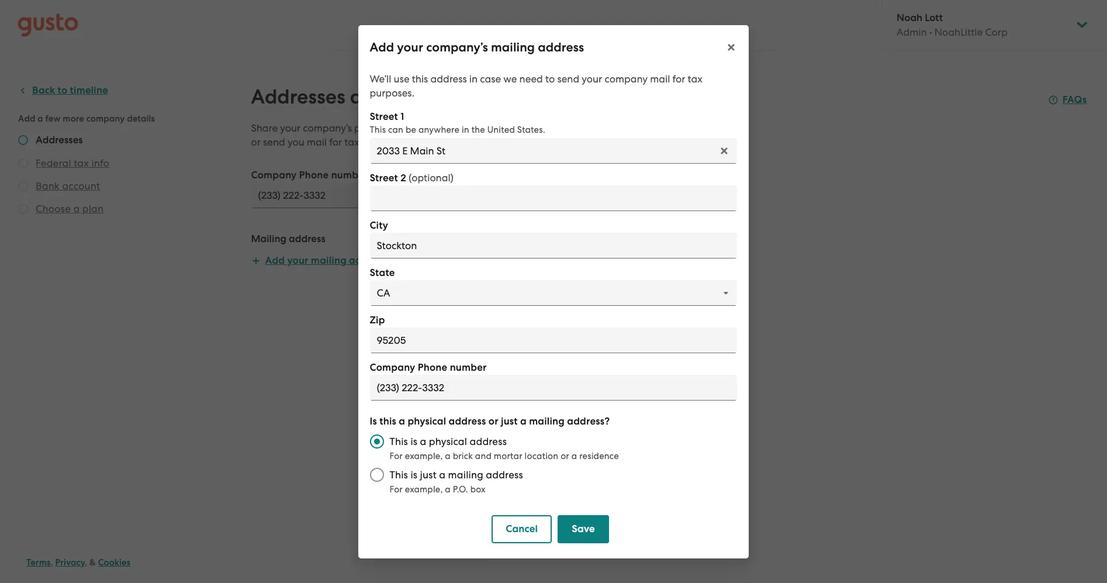 Task type: locate. For each thing, give the bounding box(es) containing it.
1 vertical spatial and
[[425, 122, 444, 134]]

0 vertical spatial phone
[[299, 169, 329, 181]]

1 for from the top
[[390, 451, 403, 461]]

is for a
[[411, 435, 418, 447]]

brick
[[453, 451, 473, 461]]

0 vertical spatial case
[[481, 73, 502, 85]]

address up add your mailing address
[[289, 233, 326, 245]]

need inside we'll use this address in case we need to send your company mail for tax purposes.
[[520, 73, 544, 85]]

company phone number for (555) 012-3456 telephone field
[[251, 169, 368, 181]]

company for company phone number telephone field
[[370, 361, 416, 373]]

mail down addresses
[[307, 136, 327, 148]]

details
[[466, 85, 528, 109]]

a down this is a physical address at the left bottom
[[446, 451, 451, 461]]

1 vertical spatial or
[[489, 415, 499, 427]]

1 vertical spatial you
[[288, 136, 305, 148]]

a
[[399, 415, 406, 427], [521, 415, 527, 427], [421, 435, 427, 447], [446, 451, 451, 461], [572, 451, 578, 461], [440, 469, 446, 480], [446, 484, 451, 495]]

physical for is
[[429, 435, 468, 447]]

1 horizontal spatial ,
[[85, 557, 87, 568]]

we inside we'll use this address in case we need to send your company mail for tax purposes.
[[504, 73, 518, 85]]

the
[[472, 124, 486, 135]]

1 horizontal spatial mail
[[651, 73, 671, 85]]

p.o.
[[453, 484, 469, 495]]

in right the
[[487, 122, 496, 134]]

tax inside share your company's phone number and address, in case we need to contact you or send you mail for tax purposes.
[[345, 136, 359, 148]]

to
[[546, 73, 555, 85], [564, 122, 573, 134]]

phone
[[354, 122, 384, 134]]

need
[[520, 73, 544, 85], [538, 122, 561, 134]]

1 horizontal spatial company phone number
[[370, 361, 487, 373]]

privacy
[[55, 557, 85, 568]]

0 vertical spatial we
[[504, 73, 518, 85]]

, left &
[[85, 557, 87, 568]]

and right brick
[[476, 451, 492, 461]]

company phone number inside dialog main content element
[[370, 361, 487, 373]]

1 vertical spatial just
[[421, 469, 437, 480]]

1 vertical spatial company phone number
[[370, 361, 487, 373]]

company's
[[427, 39, 489, 55], [303, 122, 352, 134]]

mailing up we'll use this address in case we need to send your company mail for tax purposes.
[[492, 39, 536, 55]]

this inside the street 1 this can be anywhere in the united states.
[[370, 124, 386, 135]]

just up 'for example, a p.o. box'
[[421, 469, 437, 480]]

and down we'll
[[350, 85, 387, 109]]

in left the
[[462, 124, 470, 135]]

0 vertical spatial company's
[[427, 39, 489, 55]]

this right use
[[412, 73, 429, 85]]

address,
[[446, 122, 485, 134]]

1 street from the top
[[370, 110, 399, 123]]

0 horizontal spatial send
[[263, 136, 285, 148]]

dialog main content element
[[359, 65, 749, 558]]

0 vertical spatial mail
[[651, 73, 671, 85]]

can
[[389, 124, 404, 135]]

1 vertical spatial is
[[411, 469, 418, 480]]

we'll
[[370, 73, 392, 85]]

0 horizontal spatial for
[[329, 136, 342, 148]]

1 vertical spatial purposes.
[[362, 136, 407, 148]]

0 horizontal spatial add
[[265, 254, 285, 267]]

your for add your company's mailing address
[[398, 39, 424, 55]]

0 vertical spatial and
[[350, 85, 387, 109]]

0 horizontal spatial ,
[[51, 557, 53, 568]]

company phone number
[[251, 169, 368, 181], [370, 361, 487, 373]]

,
[[51, 557, 53, 568], [85, 557, 87, 568]]

this is a physical address
[[390, 435, 507, 447]]

1 horizontal spatial you
[[613, 122, 630, 134]]

0 horizontal spatial you
[[288, 136, 305, 148]]

company phone number for company phone number telephone field
[[370, 361, 487, 373]]

this for this is a physical address
[[390, 435, 409, 447]]

1 vertical spatial physical
[[429, 435, 468, 447]]

box
[[471, 484, 486, 495]]

2 is from the top
[[411, 469, 418, 480]]

1 vertical spatial tax
[[345, 136, 359, 148]]

you
[[613, 122, 630, 134], [288, 136, 305, 148]]

0 vertical spatial company
[[251, 169, 297, 181]]

you down company
[[613, 122, 630, 134]]

number down phone
[[331, 169, 368, 181]]

case
[[481, 73, 502, 85], [498, 122, 519, 134]]

physical for this
[[408, 415, 447, 427]]

2 for from the top
[[390, 484, 403, 495]]

0 vertical spatial for
[[390, 451, 403, 461]]

phone for (555) 012-3456 telephone field
[[299, 169, 329, 181]]

1 vertical spatial mail
[[307, 136, 327, 148]]

0 vertical spatial need
[[520, 73, 544, 85]]

1 vertical spatial this
[[380, 415, 397, 427]]

1 vertical spatial add
[[265, 254, 285, 267]]

0 vertical spatial send
[[558, 73, 580, 85]]

for up this is just a mailing address "option"
[[390, 451, 403, 461]]

for inside we'll use this address in case we need to send your company mail for tax purposes.
[[673, 73, 686, 85]]

send left company
[[558, 73, 580, 85]]

1 horizontal spatial to
[[564, 122, 573, 134]]

need up street 1 field
[[538, 122, 561, 134]]

is right this is a physical address option
[[411, 435, 418, 447]]

send inside we'll use this address in case we need to send your company mail for tax purposes.
[[558, 73, 580, 85]]

company inside dialog main content element
[[370, 361, 416, 373]]

0 horizontal spatial contact
[[392, 85, 461, 109]]

physical up this is a physical address at the left bottom
[[408, 415, 447, 427]]

just up mortar
[[502, 415, 518, 427]]

1 vertical spatial company's
[[303, 122, 352, 134]]

1 vertical spatial example,
[[405, 484, 443, 495]]

tax
[[688, 73, 703, 85], [345, 136, 359, 148]]

addresses
[[251, 85, 346, 109]]

privacy link
[[55, 557, 85, 568]]

0 vertical spatial street
[[370, 110, 399, 123]]

1 horizontal spatial add
[[370, 39, 395, 55]]

this up this is just a mailing address "option"
[[390, 435, 409, 447]]

0 horizontal spatial or
[[251, 136, 261, 148]]

case right the
[[498, 122, 519, 134]]

this
[[412, 73, 429, 85], [380, 415, 397, 427]]

a up 'for example, a p.o. box'
[[440, 469, 446, 480]]

0 vertical spatial you
[[613, 122, 630, 134]]

purposes.
[[370, 87, 415, 99], [362, 136, 407, 148]]

1 horizontal spatial or
[[489, 415, 499, 427]]

1 vertical spatial this
[[390, 435, 409, 447]]

your up use
[[398, 39, 424, 55]]

for example, a brick and mortar location or a residence
[[390, 451, 620, 461]]

just
[[502, 415, 518, 427], [421, 469, 437, 480]]

mail inside share your company's phone number and address, in case we need to contact you or send you mail for tax purposes.
[[307, 136, 327, 148]]

need up details
[[520, 73, 544, 85]]

company
[[605, 73, 648, 85]]

1 vertical spatial company
[[370, 361, 416, 373]]

1 is from the top
[[411, 435, 418, 447]]

mail
[[651, 73, 671, 85], [307, 136, 327, 148]]

company down "share"
[[251, 169, 297, 181]]

1 vertical spatial we
[[522, 122, 535, 134]]

street left 2
[[370, 172, 399, 184]]

example,
[[405, 451, 443, 461], [405, 484, 443, 495]]

Street 1 field
[[370, 138, 738, 163]]

mailing address
[[251, 233, 326, 245]]

terms
[[26, 557, 51, 568]]

street up can on the left top of page
[[370, 110, 399, 123]]

tax inside we'll use this address in case we need to send your company mail for tax purposes.
[[688, 73, 703, 85]]

0 vertical spatial add
[[370, 39, 395, 55]]

0 horizontal spatial company's
[[303, 122, 352, 134]]

1 horizontal spatial company
[[370, 361, 416, 373]]

0 horizontal spatial company
[[251, 169, 297, 181]]

0 vertical spatial example,
[[405, 451, 443, 461]]

0 vertical spatial company phone number
[[251, 169, 368, 181]]

in inside we'll use this address in case we need to send your company mail for tax purposes.
[[470, 73, 478, 85]]

add inside 'dialog'
[[370, 39, 395, 55]]

1 vertical spatial contact
[[575, 122, 610, 134]]

a up mortar
[[521, 415, 527, 427]]

company for (555) 012-3456 telephone field
[[251, 169, 297, 181]]

for down this is a physical address option
[[390, 484, 403, 495]]

in up details
[[470, 73, 478, 85]]

we
[[504, 73, 518, 85], [522, 122, 535, 134]]

physical
[[408, 415, 447, 427], [429, 435, 468, 447]]

1 horizontal spatial contact
[[575, 122, 610, 134]]

, left privacy link
[[51, 557, 53, 568]]

1 vertical spatial phone
[[418, 361, 448, 373]]

example, down this is just a mailing address
[[405, 484, 443, 495]]

1 horizontal spatial just
[[502, 415, 518, 427]]

(555) 012-3456 telephone field
[[251, 182, 637, 208]]

company's inside share your company's phone number and address, in case we need to contact you or send you mail for tax purposes.
[[303, 122, 352, 134]]

1 horizontal spatial company's
[[427, 39, 489, 55]]

add down mailing at the left of page
[[265, 254, 285, 267]]

contact up street 1 field
[[575, 122, 610, 134]]

1 horizontal spatial number
[[387, 122, 423, 134]]

1 vertical spatial case
[[498, 122, 519, 134]]

case inside share your company's phone number and address, in case we need to contact you or send you mail for tax purposes.
[[498, 122, 519, 134]]

add for add your company's mailing address
[[370, 39, 395, 55]]

is up 'for example, a p.o. box'
[[411, 469, 418, 480]]

(optional)
[[409, 172, 454, 183]]

to inside share your company's phone number and address, in case we need to contact you or send you mail for tax purposes.
[[564, 122, 573, 134]]

number
[[387, 122, 423, 134], [331, 169, 368, 181], [450, 361, 487, 373]]

add your mailing address
[[265, 254, 387, 267]]

2 vertical spatial or
[[561, 451, 570, 461]]

in inside the street 1 this can be anywhere in the united states.
[[462, 124, 470, 135]]

home image
[[18, 13, 78, 37]]

0 horizontal spatial this
[[380, 415, 397, 427]]

this
[[370, 124, 386, 135], [390, 435, 409, 447], [390, 469, 409, 480]]

for for this is just a mailing address
[[390, 484, 403, 495]]

address down add your company's mailing address
[[431, 73, 467, 85]]

for
[[673, 73, 686, 85], [329, 136, 342, 148]]

contact down use
[[392, 85, 461, 109]]

send
[[558, 73, 580, 85], [263, 136, 285, 148]]

0 vertical spatial number
[[387, 122, 423, 134]]

1
[[401, 110, 405, 123]]

address up we'll use this address in case we need to send your company mail for tax purposes.
[[539, 39, 585, 55]]

your down mailing address
[[287, 254, 309, 267]]

0 vertical spatial purposes.
[[370, 87, 415, 99]]

for example, a p.o. box
[[390, 484, 486, 495]]

physical up brick
[[429, 435, 468, 447]]

or
[[251, 136, 261, 148], [489, 415, 499, 427], [561, 451, 570, 461]]

1 horizontal spatial phone
[[418, 361, 448, 373]]

1 vertical spatial to
[[564, 122, 573, 134]]

add
[[370, 39, 395, 55], [265, 254, 285, 267]]

case up details
[[481, 73, 502, 85]]

0 vertical spatial tax
[[688, 73, 703, 85]]

1 vertical spatial street
[[370, 172, 399, 184]]

this left can on the left top of page
[[370, 124, 386, 135]]

number inside dialog main content element
[[450, 361, 487, 373]]

phone
[[299, 169, 329, 181], [418, 361, 448, 373]]

1 horizontal spatial and
[[425, 122, 444, 134]]

1 example, from the top
[[405, 451, 443, 461]]

your for share your company's phone number and address, in case we need to contact you or send you mail for tax purposes.
[[280, 122, 301, 134]]

this right is
[[380, 415, 397, 427]]

company
[[251, 169, 297, 181], [370, 361, 416, 373]]

cancel button
[[492, 515, 553, 543]]

or right location
[[561, 451, 570, 461]]

2 horizontal spatial and
[[476, 451, 492, 461]]

faqs button
[[1049, 93, 1087, 107]]

0 vertical spatial for
[[673, 73, 686, 85]]

0 vertical spatial to
[[546, 73, 555, 85]]

0 vertical spatial or
[[251, 136, 261, 148]]

0 horizontal spatial phone
[[299, 169, 329, 181]]

terms , privacy , & cookies
[[26, 557, 131, 568]]

2 vertical spatial number
[[450, 361, 487, 373]]

number inside share your company's phone number and address, in case we need to contact you or send you mail for tax purposes.
[[387, 122, 423, 134]]

you down addresses
[[288, 136, 305, 148]]

2 horizontal spatial number
[[450, 361, 487, 373]]

and right be
[[425, 122, 444, 134]]

case inside we'll use this address in case we need to send your company mail for tax purposes.
[[481, 73, 502, 85]]

mailing
[[492, 39, 536, 55], [311, 254, 347, 267], [530, 415, 565, 427], [449, 469, 484, 480]]

or up for example, a brick and mortar location or a residence
[[489, 415, 499, 427]]

cookies
[[98, 557, 131, 568]]

0 horizontal spatial tax
[[345, 136, 359, 148]]

faqs
[[1063, 94, 1087, 106]]

street
[[370, 110, 399, 123], [370, 172, 399, 184]]

1 horizontal spatial send
[[558, 73, 580, 85]]

your inside share your company's phone number and address, in case we need to contact you or send you mail for tax purposes.
[[280, 122, 301, 134]]

purposes. inside share your company's phone number and address, in case we need to contact you or send you mail for tax purposes.
[[362, 136, 407, 148]]

2 vertical spatial this
[[390, 469, 409, 480]]

send down "share"
[[263, 136, 285, 148]]

2 street from the top
[[370, 172, 399, 184]]

1 vertical spatial send
[[263, 136, 285, 148]]

this down this is a physical address option
[[390, 469, 409, 480]]

0 vertical spatial this
[[412, 73, 429, 85]]

purposes. inside we'll use this address in case we need to send your company mail for tax purposes.
[[370, 87, 415, 99]]

1 vertical spatial for
[[390, 484, 403, 495]]

street inside the street 1 this can be anywhere in the united states.
[[370, 110, 399, 123]]

1 horizontal spatial for
[[673, 73, 686, 85]]

mailing up the "p.o."
[[449, 469, 484, 480]]

1 horizontal spatial this
[[412, 73, 429, 85]]

This is just a mailing address radio
[[364, 462, 390, 487]]

1 vertical spatial for
[[329, 136, 342, 148]]

anywhere
[[419, 124, 460, 135]]

a left the residence
[[572, 451, 578, 461]]

add up we'll
[[370, 39, 395, 55]]

example, down this is a physical address at the left bottom
[[405, 451, 443, 461]]

0 horizontal spatial mail
[[307, 136, 327, 148]]

1 horizontal spatial tax
[[688, 73, 703, 85]]

address up this is a physical address at the left bottom
[[449, 415, 487, 427]]

contact
[[392, 85, 461, 109], [575, 122, 610, 134]]

in
[[470, 73, 478, 85], [487, 122, 496, 134], [462, 124, 470, 135]]

a right this is a physical address option
[[421, 435, 427, 447]]

0 vertical spatial physical
[[408, 415, 447, 427]]

your right "share"
[[280, 122, 301, 134]]

or down "share"
[[251, 136, 261, 148]]

we'll use this address in case we need to send your company mail for tax purposes.
[[370, 73, 703, 99]]

mail right company
[[651, 73, 671, 85]]

company down zip
[[370, 361, 416, 373]]

address
[[539, 39, 585, 55], [431, 73, 467, 85], [289, 233, 326, 245], [349, 254, 387, 267], [449, 415, 487, 427], [470, 435, 507, 447], [487, 469, 524, 480]]

example, for a
[[405, 451, 443, 461]]

for
[[390, 451, 403, 461], [390, 484, 403, 495]]

street 1 this can be anywhere in the united states.
[[370, 110, 546, 135]]

your
[[398, 39, 424, 55], [582, 73, 603, 85], [280, 122, 301, 134], [287, 254, 309, 267]]

number up is this a physical address or just a mailing address?
[[450, 361, 487, 373]]

company's for phone
[[303, 122, 352, 134]]

1 vertical spatial number
[[331, 169, 368, 181]]

company's inside 'dialog'
[[427, 39, 489, 55]]

phone inside dialog main content element
[[418, 361, 448, 373]]

your left company
[[582, 73, 603, 85]]

is
[[411, 435, 418, 447], [411, 469, 418, 480]]

0 horizontal spatial company phone number
[[251, 169, 368, 181]]

for inside share your company's phone number and address, in case we need to contact you or send you mail for tax purposes.
[[329, 136, 342, 148]]

0 vertical spatial this
[[370, 124, 386, 135]]

we up details
[[504, 73, 518, 85]]

we right united
[[522, 122, 535, 134]]

0 horizontal spatial we
[[504, 73, 518, 85]]

addresses and contact details
[[251, 85, 528, 109]]

2 example, from the top
[[405, 484, 443, 495]]

a left the "p.o."
[[446, 484, 451, 495]]

0 horizontal spatial to
[[546, 73, 555, 85]]

purposes. down can on the left top of page
[[362, 136, 407, 148]]

0 vertical spatial is
[[411, 435, 418, 447]]

number down addresses and contact details
[[387, 122, 423, 134]]

street 2 (optional)
[[370, 172, 454, 184]]

1 vertical spatial need
[[538, 122, 561, 134]]

1 horizontal spatial we
[[522, 122, 535, 134]]

location
[[525, 451, 559, 461]]

and
[[350, 85, 387, 109], [425, 122, 444, 134], [476, 451, 492, 461]]

address down is this a physical address or just a mailing address?
[[470, 435, 507, 447]]

purposes. down use
[[370, 87, 415, 99]]

2 vertical spatial and
[[476, 451, 492, 461]]

0 horizontal spatial number
[[331, 169, 368, 181]]

City field
[[370, 232, 738, 258]]



Task type: vqa. For each thing, say whether or not it's contained in the screenshot.
"report."
no



Task type: describe. For each thing, give the bounding box(es) containing it.
2 , from the left
[[85, 557, 87, 568]]

address?
[[568, 415, 610, 427]]

street for 1
[[370, 110, 399, 123]]

to inside we'll use this address in case we need to send your company mail for tax purposes.
[[546, 73, 555, 85]]

Zip field
[[370, 327, 738, 353]]

save button
[[558, 515, 610, 543]]

0 horizontal spatial just
[[421, 469, 437, 480]]

zip
[[370, 314, 385, 326]]

mail inside we'll use this address in case we need to send your company mail for tax purposes.
[[651, 73, 671, 85]]

city
[[370, 219, 389, 231]]

number for company phone number telephone field
[[450, 361, 487, 373]]

in inside share your company's phone number and address, in case we need to contact you or send you mail for tax purposes.
[[487, 122, 496, 134]]

for for this is a physical address
[[390, 451, 403, 461]]

this for this is just a mailing address
[[390, 469, 409, 480]]

mailing down mailing address
[[311, 254, 347, 267]]

and inside share your company's phone number and address, in case we need to contact you or send you mail for tax purposes.
[[425, 122, 444, 134]]

and inside dialog main content element
[[476, 451, 492, 461]]

1 , from the left
[[51, 557, 53, 568]]

Street 2 field
[[370, 185, 738, 211]]

cookies button
[[98, 556, 131, 570]]

a right is
[[399, 415, 406, 427]]

residence
[[580, 451, 620, 461]]

mailing down company phone number telephone field
[[530, 415, 565, 427]]

mailing
[[251, 233, 287, 245]]

be
[[406, 124, 417, 135]]

street for 2
[[370, 172, 399, 184]]

number for (555) 012-3456 telephone field
[[331, 169, 368, 181]]

or inside share your company's phone number and address, in case we need to contact you or send you mail for tax purposes.
[[251, 136, 261, 148]]

your inside we'll use this address in case we need to send your company mail for tax purposes.
[[582, 73, 603, 85]]

is for just
[[411, 469, 418, 480]]

example, for just
[[405, 484, 443, 495]]

states.
[[518, 124, 546, 135]]

&
[[90, 557, 96, 568]]

terms link
[[26, 557, 51, 568]]

0 horizontal spatial and
[[350, 85, 387, 109]]

contact inside share your company's phone number and address, in case we need to contact you or send you mail for tax purposes.
[[575, 122, 610, 134]]

we inside share your company's phone number and address, in case we need to contact you or send you mail for tax purposes.
[[522, 122, 535, 134]]

This is a physical address radio
[[364, 428, 390, 454]]

save
[[572, 523, 596, 535]]

is this a physical address or just a mailing address?
[[370, 415, 610, 427]]

account menu element
[[882, 0, 1090, 50]]

mortar
[[494, 451, 523, 461]]

add your company's mailing address
[[370, 39, 585, 55]]

company's for mailing
[[427, 39, 489, 55]]

use
[[394, 73, 410, 85]]

your for add your mailing address
[[287, 254, 309, 267]]

is
[[370, 415, 378, 427]]

united
[[488, 124, 516, 135]]

share your company's phone number and address, in case we need to contact you or send you mail for tax purposes.
[[251, 122, 630, 148]]

0 vertical spatial contact
[[392, 85, 461, 109]]

add your company's mailing address dialog
[[359, 25, 749, 558]]

this is just a mailing address
[[390, 469, 524, 480]]

cancel
[[506, 523, 539, 535]]

address down for example, a brick and mortar location or a residence
[[487, 469, 524, 480]]

0 vertical spatial just
[[502, 415, 518, 427]]

address down city
[[349, 254, 387, 267]]

2
[[401, 172, 407, 184]]

address inside we'll use this address in case we need to send your company mail for tax purposes.
[[431, 73, 467, 85]]

this inside we'll use this address in case we need to send your company mail for tax purposes.
[[412, 73, 429, 85]]

phone for company phone number telephone field
[[418, 361, 448, 373]]

need inside share your company's phone number and address, in case we need to contact you or send you mail for tax purposes.
[[538, 122, 561, 134]]

Company Phone number telephone field
[[370, 375, 738, 400]]

send inside share your company's phone number and address, in case we need to contact you or send you mail for tax purposes.
[[263, 136, 285, 148]]

add for add your mailing address
[[265, 254, 285, 267]]

2 horizontal spatial or
[[561, 451, 570, 461]]

state
[[370, 266, 395, 279]]

share
[[251, 122, 278, 134]]



